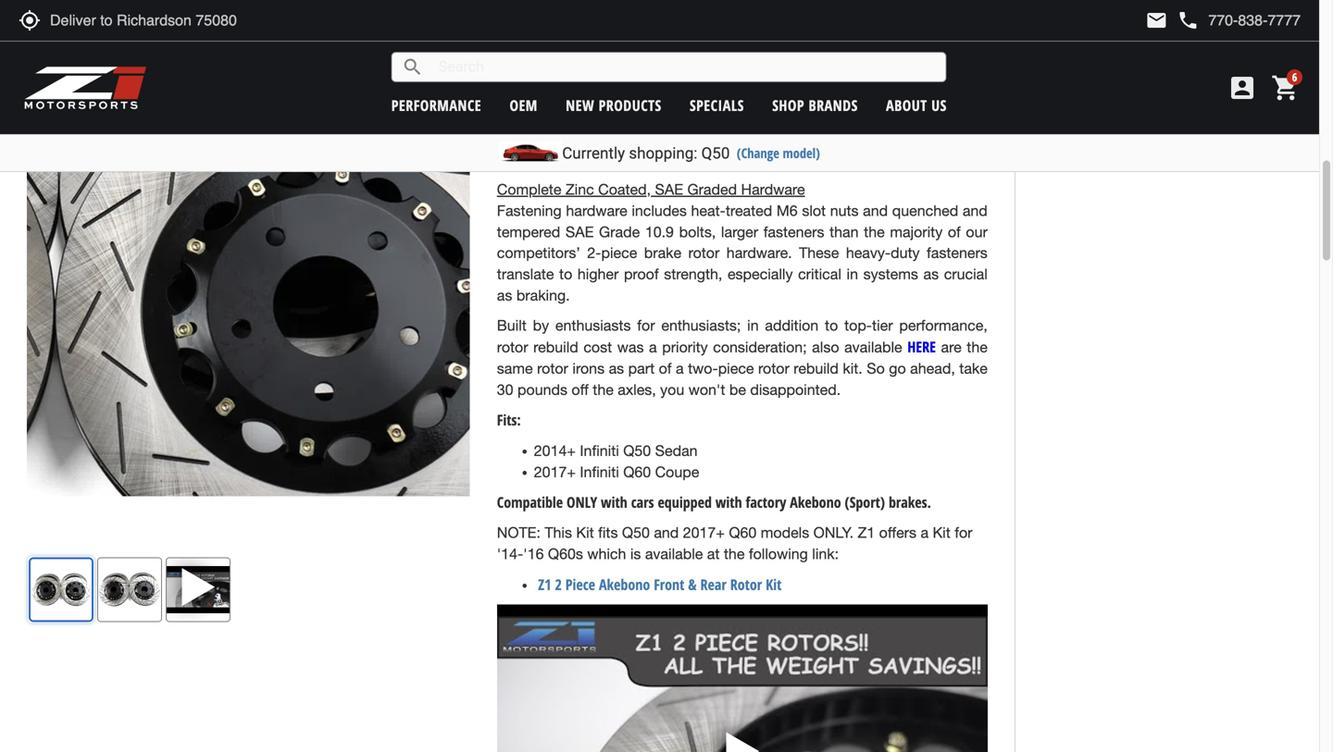 Task type: vqa. For each thing, say whether or not it's contained in the screenshot.
leftmost costs
no



Task type: locate. For each thing, give the bounding box(es) containing it.
0 vertical spatial sae
[[655, 181, 683, 198]]

even
[[853, 130, 885, 147]]

process
[[706, 130, 759, 147]]

about us
[[886, 95, 947, 115]]

1 horizontal spatial with
[[659, 87, 686, 104]]

0 horizontal spatial with
[[601, 493, 628, 513]]

the inside complete zinc coated, sae graded hardware fastening hardware includes heat-treated m6 slot nuts and quenched and tempered sae grade 10.9 bolts, larger fasteners than the majority of our competitors' 2-piece brake rotor hardware. these heavy-duty fasteners translate to higher proof strength, especially critical in systems as crucial as braking.
[[864, 223, 885, 241]]

1 vertical spatial for
[[955, 525, 973, 542]]

0 horizontal spatial rebuild
[[533, 339, 578, 356]]

q50 left the sedan
[[623, 443, 651, 460]]

1 horizontal spatial is
[[630, 546, 641, 563]]

as inside are the same rotor irons as part of a two-piece rotor rebuild kit. so go ahead, take 30 pounds off the axles, you won't be disappointed.
[[609, 360, 624, 377]]

our
[[966, 223, 988, 241]]

Search search field
[[424, 53, 946, 81]]

a down priority
[[676, 360, 684, 377]]

treated
[[726, 202, 772, 219]]

0 horizontal spatial akebono
[[599, 575, 650, 595]]

0 vertical spatial q60
[[623, 464, 651, 481]]

2017+ inside 2014+ infiniti q50 sedan 2017+ infiniti q60 coupe
[[534, 464, 576, 481]]

0 horizontal spatial it
[[561, 108, 569, 126]]

rotor down bolts,
[[688, 245, 720, 262]]

available up front
[[645, 546, 703, 563]]

critical
[[798, 266, 842, 283]]

akebono down which
[[599, 575, 650, 595]]

q60 inside 2014+ infiniti q50 sedan 2017+ infiniti q60 coupe
[[623, 464, 651, 481]]

q50 right fits
[[622, 525, 650, 542]]

off
[[636, 87, 653, 104], [572, 381, 589, 398]]

in up 'consideration;' at the right
[[747, 317, 759, 334]]

rotor up give
[[527, 87, 558, 104]]

tempered
[[497, 223, 560, 241]]

1 horizontal spatial for
[[955, 525, 973, 542]]

same
[[497, 360, 533, 377]]

for inside built by enthusiasts for enthusiasts; in addition to top-tier performance, rotor rebuild cost was a priority consideration; also available
[[637, 317, 655, 334]]

0 horizontal spatial for
[[637, 317, 655, 334]]

note: this kit fits q50 and 2017+ q60 models only. z1 offers a kit for '14-'16 q60s which is available at the following link:
[[497, 525, 973, 563]]

0 horizontal spatial off
[[572, 381, 589, 398]]

off up the resistance
[[636, 87, 653, 104]]

translate
[[497, 266, 554, 283]]

z1 inside note: this kit fits q50 and 2017+ q60 models only. z1 offers a kit for '14-'16 q60s which is available at the following link:
[[858, 525, 875, 542]]

for right offers
[[955, 525, 973, 542]]

extreme
[[806, 108, 859, 126]]

fasteners down m6
[[764, 223, 825, 241]]

z1 2 piece akebono front & rear rotor kit
[[538, 575, 782, 595]]

0 horizontal spatial is
[[563, 87, 574, 104]]

by
[[533, 317, 549, 334]]

to up braking.
[[559, 266, 572, 283]]

cost
[[584, 339, 612, 356]]

1 vertical spatial akebono
[[599, 575, 650, 595]]

of up you
[[659, 360, 672, 377]]

1 horizontal spatial q60
[[729, 525, 757, 542]]

take
[[960, 360, 988, 377]]

of
[[952, 130, 964, 147], [948, 223, 961, 241], [659, 360, 672, 377]]

q50 inside 2014+ infiniti q50 sedan 2017+ infiniti q60 coupe
[[623, 443, 651, 460]]

available up so
[[845, 339, 902, 356]]

kit right offers
[[933, 525, 951, 542]]

new
[[566, 95, 595, 115]]

infiniti right 2014+
[[580, 443, 619, 460]]

a right offers
[[921, 525, 929, 542]]

about us link
[[886, 95, 947, 115]]

oem link
[[510, 95, 538, 115]]

1 horizontal spatial fasteners
[[927, 245, 988, 262]]

1 vertical spatial in
[[747, 317, 759, 334]]

rebuild inside are the same rotor irons as part of a two-piece rotor rebuild kit. so go ahead, take 30 pounds off the axles, you won't be disappointed.
[[794, 360, 839, 377]]

at up rear
[[707, 546, 720, 563]]

brands
[[809, 95, 858, 115]]

available
[[845, 339, 902, 356], [645, 546, 703, 563]]

kit left fits
[[576, 525, 594, 542]]

sae
[[655, 181, 683, 198], [566, 223, 594, 241]]

be
[[730, 381, 746, 398]]

1 horizontal spatial available
[[845, 339, 902, 356]]

won't
[[689, 381, 725, 398]]

fasteners up crucial
[[927, 245, 988, 262]]

q60s
[[548, 546, 583, 563]]

1 vertical spatial the
[[963, 108, 988, 126]]

and inside note: this kit fits q50 and 2017+ q60 models only. z1 offers a kit for '14-'16 q60s which is available at the following link:
[[654, 525, 679, 542]]

for
[[637, 317, 655, 334], [955, 525, 973, 542]]

shopping_cart link
[[1267, 73, 1301, 103]]

of left our
[[948, 223, 961, 241]]

heavy-
[[846, 245, 891, 262]]

q60 up cars
[[623, 464, 651, 481]]

2017+ down 2014+
[[534, 464, 576, 481]]

2 vertical spatial as
[[609, 360, 624, 377]]

(epd)
[[796, 87, 833, 104]]

fastening
[[497, 202, 562, 219]]

rotor inside complete zinc coated, sae graded hardware fastening hardware includes heat-treated m6 slot nuts and quenched and tempered sae grade 10.9 bolts, larger fasteners than the majority of our competitors' 2-piece brake rotor hardware. these heavy-duty fasteners translate to higher proof strength, especially critical in systems as crucial as braking.
[[688, 245, 720, 262]]

2014+
[[534, 443, 576, 460]]

1 vertical spatial as
[[497, 287, 512, 304]]

with down deposition
[[659, 87, 686, 104]]

1 vertical spatial off
[[572, 381, 589, 398]]

this
[[545, 525, 572, 542]]

in down heavy-
[[847, 266, 858, 283]]

with left cars
[[601, 493, 628, 513]]

1 horizontal spatial piece
[[718, 360, 754, 377]]

rebuild down by
[[533, 339, 578, 356]]

to up extreme
[[838, 87, 851, 104]]

(change
[[737, 144, 780, 162]]

at
[[787, 108, 800, 126], [707, 546, 720, 563]]

0 horizontal spatial in
[[747, 317, 759, 334]]

0 horizontal spatial at
[[707, 546, 720, 563]]

front
[[654, 575, 685, 595]]

currently shopping: q50 (change model)
[[562, 144, 820, 163]]

hardware
[[741, 181, 805, 198]]

z1 down the (sport)
[[858, 525, 875, 542]]

0 horizontal spatial fasteners
[[764, 223, 825, 241]]

with left factory
[[716, 493, 742, 513]]

0 vertical spatial of
[[952, 130, 964, 147]]

especially
[[728, 266, 793, 283]]

0 horizontal spatial kit
[[576, 525, 594, 542]]

akebono up only.
[[790, 493, 841, 513]]

braking.
[[517, 287, 570, 304]]

is inside note: this kit fits q50 and 2017+ q60 models only. z1 offers a kit for '14-'16 q60s which is available at the following link:
[[630, 546, 641, 563]]

q50 up the graded
[[702, 144, 730, 163]]

piece down grade
[[601, 245, 637, 262]]

1 vertical spatial 2017+
[[683, 525, 725, 542]]

0 vertical spatial q50
[[702, 144, 730, 163]]

as down translate
[[497, 287, 512, 304]]

0 horizontal spatial available
[[645, 546, 703, 563]]

1 vertical spatial fasteners
[[927, 245, 988, 262]]

to inside complete zinc coated, sae graded hardware fastening hardware includes heat-treated m6 slot nuts and quenched and tempered sae grade 10.9 bolts, larger fasteners than the majority of our competitors' 2-piece brake rotor hardware. these heavy-duty fasteners translate to higher proof strength, especially critical in systems as crucial as braking.
[[559, 266, 572, 283]]

rebuild down the also
[[794, 360, 839, 377]]

0 vertical spatial fasteners
[[764, 223, 825, 241]]

as left "part"
[[609, 360, 624, 377]]

of left all
[[952, 130, 964, 147]]

and down equipped
[[654, 525, 679, 542]]

it right give
[[561, 108, 569, 126]]

mail link
[[1146, 9, 1168, 31]]

rebuild inside built by enthusiasts for enthusiasts; in addition to top-tier performance, rotor rebuild cost was a priority consideration; also available
[[533, 339, 578, 356]]

0 vertical spatial z1
[[858, 525, 875, 542]]

0 vertical spatial at
[[787, 108, 800, 126]]

available inside note: this kit fits q50 and 2017+ q60 models only. z1 offers a kit for '14-'16 q60s which is available at the following link:
[[645, 546, 703, 563]]

&
[[688, 575, 697, 595]]

1 vertical spatial rebuild
[[794, 360, 839, 377]]

the up heavy-
[[864, 223, 885, 241]]

protection.
[[722, 151, 793, 168]]

sae up includes
[[655, 181, 683, 198]]

as left crucial
[[924, 266, 939, 283]]

rotor inside built by enthusiasts for enthusiasts; in addition to top-tier performance, rotor rebuild cost was a priority consideration; also available
[[497, 339, 528, 356]]

infiniti up only
[[580, 464, 619, 481]]

off down the "irons"
[[572, 381, 589, 398]]

0 vertical spatial for
[[637, 317, 655, 334]]

sae up 2-
[[566, 223, 594, 241]]

rear
[[701, 575, 727, 595]]

2 vertical spatial q50
[[622, 525, 650, 542]]

q60 down factory
[[729, 525, 757, 542]]

(sport)
[[845, 493, 885, 513]]

1 vertical spatial q50
[[623, 443, 651, 460]]

1 horizontal spatial 2017+
[[683, 525, 725, 542]]

in inside built by enthusiasts for enthusiasts; in addition to top-tier performance, rotor rebuild cost was a priority consideration; also available
[[747, 317, 759, 334]]

0 vertical spatial piece
[[601, 245, 637, 262]]

1 horizontal spatial at
[[787, 108, 800, 126]]

as
[[924, 266, 939, 283], [497, 287, 512, 304], [609, 360, 624, 377]]

excessive
[[586, 151, 652, 168]]

it left from
[[894, 87, 902, 104]]

a down deposition
[[691, 87, 699, 104]]

0 vertical spatial it
[[894, 87, 902, 104]]

specials
[[690, 95, 744, 115]]

q50 for infiniti
[[623, 443, 651, 460]]

2017+ down compatible only with cars equipped with factory akebono (sport) brakes.
[[683, 525, 725, 542]]

deposition
[[642, 66, 714, 83]]

is down electrophoretic
[[563, 87, 574, 104]]

new products link
[[566, 95, 662, 115]]

at up ensures
[[787, 108, 800, 126]]

electrophoretic
[[538, 66, 638, 83]]

0 horizontal spatial as
[[497, 287, 512, 304]]

0 vertical spatial is
[[563, 87, 574, 104]]

corrosion
[[656, 151, 718, 168]]

a
[[691, 87, 699, 104], [649, 339, 657, 356], [676, 360, 684, 377], [921, 525, 929, 542]]

irons
[[573, 360, 605, 377]]

2 horizontal spatial as
[[924, 266, 939, 283]]

top-
[[845, 317, 872, 334]]

0 vertical spatial rebuild
[[533, 339, 578, 356]]

deposition
[[628, 130, 697, 147]]

0 vertical spatial the
[[497, 87, 522, 104]]

for up was
[[637, 317, 655, 334]]

my_location
[[19, 9, 41, 31]]

1 vertical spatial available
[[645, 546, 703, 563]]

kit right the rotor
[[766, 575, 782, 595]]

model)
[[783, 144, 820, 162]]

performance
[[391, 95, 482, 115]]

1 horizontal spatial as
[[609, 360, 624, 377]]

the up all
[[963, 108, 988, 126]]

1 vertical spatial is
[[630, 546, 641, 563]]

0 horizontal spatial 2017+
[[534, 464, 576, 481]]

black
[[497, 66, 534, 83]]

piece up be
[[718, 360, 754, 377]]

built by enthusiasts for enthusiasts; in addition to top-tier performance, rotor rebuild cost was a priority consideration; also available
[[497, 317, 988, 356]]

rotor up same
[[497, 339, 528, 356]]

0 vertical spatial 2017+
[[534, 464, 576, 481]]

a inside are the same rotor irons as part of a two-piece rotor rebuild kit. so go ahead, take 30 pounds off the axles, you won't be disappointed.
[[676, 360, 684, 377]]

the up the rotor
[[724, 546, 745, 563]]

1 horizontal spatial z1
[[858, 525, 875, 542]]

rebuild
[[533, 339, 578, 356], [794, 360, 839, 377]]

0 vertical spatial akebono
[[790, 493, 841, 513]]

'16
[[523, 546, 544, 563]]

1 horizontal spatial in
[[847, 266, 858, 283]]

0 vertical spatial available
[[845, 339, 902, 356]]

1 vertical spatial of
[[948, 223, 961, 241]]

'14-
[[497, 546, 523, 563]]

2 horizontal spatial with
[[716, 493, 742, 513]]

the down the "irons"
[[593, 381, 614, 398]]

particle
[[570, 130, 619, 147]]

rebuild for cost
[[533, 339, 578, 356]]

rebuild for kit.
[[794, 360, 839, 377]]

0 vertical spatial infiniti
[[580, 443, 619, 460]]

z1 2 piece akebono front & rear rotor kit link
[[538, 575, 782, 595]]

is inside black electrophoretic deposition coating the rotor is finished off with a tough e-coat (epd) to keep it from rusting and give it more resistance to breakdown at extreme temperatures. the electronic particle deposition process ensures an even coating of all surfaces and excessive corrosion protection.
[[563, 87, 574, 104]]

in inside complete zinc coated, sae graded hardware fastening hardware includes heat-treated m6 slot nuts and quenched and tempered sae grade 10.9 bolts, larger fasteners than the majority of our competitors' 2-piece brake rotor hardware. these heavy-duty fasteners translate to higher proof strength, especially critical in systems as crucial as braking.
[[847, 266, 858, 283]]

1 vertical spatial at
[[707, 546, 720, 563]]

1 vertical spatial q60
[[729, 525, 757, 542]]

the down black
[[497, 87, 522, 104]]

q60
[[623, 464, 651, 481], [729, 525, 757, 542]]

a right was
[[649, 339, 657, 356]]

piece inside complete zinc coated, sae graded hardware fastening hardware includes heat-treated m6 slot nuts and quenched and tempered sae grade 10.9 bolts, larger fasteners than the majority of our competitors' 2-piece brake rotor hardware. these heavy-duty fasteners translate to higher proof strength, especially critical in systems as crucial as braking.
[[601, 245, 637, 262]]

2 vertical spatial of
[[659, 360, 672, 377]]

0 horizontal spatial q60
[[623, 464, 651, 481]]

rotor down 'consideration;' at the right
[[758, 360, 790, 377]]

and right the nuts
[[863, 202, 888, 219]]

graded
[[687, 181, 737, 198]]

1 horizontal spatial rebuild
[[794, 360, 839, 377]]

0 horizontal spatial sae
[[566, 223, 594, 241]]

z1 left 2
[[538, 575, 551, 595]]

1 horizontal spatial off
[[636, 87, 653, 104]]

crucial
[[944, 266, 988, 283]]

0 horizontal spatial piece
[[601, 245, 637, 262]]

nuts
[[830, 202, 859, 219]]

mail
[[1146, 9, 1168, 31]]

q60 inside note: this kit fits q50 and 2017+ q60 models only. z1 offers a kit for '14-'16 q60s which is available at the following link:
[[729, 525, 757, 542]]

finished
[[579, 87, 631, 104]]

the
[[497, 87, 522, 104], [963, 108, 988, 126]]

rotor up pounds
[[537, 360, 568, 377]]

1 vertical spatial infiniti
[[580, 464, 619, 481]]

rusting
[[943, 87, 988, 104]]

0 vertical spatial in
[[847, 266, 858, 283]]

1 vertical spatial piece
[[718, 360, 754, 377]]

to up the also
[[825, 317, 838, 334]]

is right which
[[630, 546, 641, 563]]

0 horizontal spatial z1
[[538, 575, 551, 595]]

0 vertical spatial off
[[636, 87, 653, 104]]

1 infiniti from the top
[[580, 443, 619, 460]]

temperatures.
[[865, 108, 957, 126]]

1 horizontal spatial kit
[[766, 575, 782, 595]]



Task type: describe. For each thing, give the bounding box(es) containing it.
of inside black electrophoretic deposition coating the rotor is finished off with a tough e-coat (epd) to keep it from rusting and give it more resistance to breakdown at extreme temperatures. the electronic particle deposition process ensures an even coating of all surfaces and excessive corrosion protection.
[[952, 130, 964, 147]]

coupe
[[655, 464, 699, 481]]

models
[[761, 525, 810, 542]]

at inside black electrophoretic deposition coating the rotor is finished off with a tough e-coat (epd) to keep it from rusting and give it more resistance to breakdown at extreme temperatures. the electronic particle deposition process ensures an even coating of all surfaces and excessive corrosion protection.
[[787, 108, 800, 126]]

quenched
[[892, 202, 959, 219]]

complete
[[497, 181, 562, 198]]

and up zinc
[[557, 151, 582, 168]]

1 vertical spatial it
[[561, 108, 569, 126]]

breakdown
[[707, 108, 781, 126]]

disappointed.
[[750, 381, 841, 398]]

and up electronic
[[497, 108, 522, 126]]

ensures
[[768, 130, 820, 147]]

rotor
[[730, 575, 762, 595]]

0 vertical spatial as
[[924, 266, 939, 283]]

heat-
[[691, 202, 726, 219]]

performance,
[[899, 317, 988, 334]]

a inside black electrophoretic deposition coating the rotor is finished off with a tough e-coat (epd) to keep it from rusting and give it more resistance to breakdown at extreme temperatures. the electronic particle deposition process ensures an even coating of all surfaces and excessive corrosion protection.
[[691, 87, 699, 104]]

0 horizontal spatial the
[[497, 87, 522, 104]]

(change model) link
[[737, 144, 820, 162]]

hardware.
[[727, 245, 792, 262]]

cars
[[631, 493, 654, 513]]

1 horizontal spatial akebono
[[790, 493, 841, 513]]

of inside complete zinc coated, sae graded hardware fastening hardware includes heat-treated m6 slot nuts and quenched and tempered sae grade 10.9 bolts, larger fasteners than the majority of our competitors' 2-piece brake rotor hardware. these heavy-duty fasteners translate to higher proof strength, especially critical in systems as crucial as braking.
[[948, 223, 961, 241]]

you
[[660, 381, 685, 398]]

products
[[599, 95, 662, 115]]

q50 for shopping:
[[702, 144, 730, 163]]

coat
[[762, 87, 791, 104]]

compatible
[[497, 493, 563, 513]]

the up take
[[967, 339, 988, 356]]

2
[[555, 575, 562, 595]]

coating
[[718, 66, 770, 83]]

complete zinc coated, sae graded hardware fastening hardware includes heat-treated m6 slot nuts and quenched and tempered sae grade 10.9 bolts, larger fasteners than the majority of our competitors' 2-piece brake rotor hardware. these heavy-duty fasteners translate to higher proof strength, especially critical in systems as crucial as braking.
[[497, 181, 988, 304]]

for inside note: this kit fits q50 and 2017+ q60 models only. z1 offers a kit for '14-'16 q60s which is available at the following link:
[[955, 525, 973, 542]]

grade
[[599, 223, 640, 241]]

majority
[[890, 223, 943, 241]]

part
[[628, 360, 655, 377]]

also
[[812, 339, 839, 356]]

sedan
[[655, 443, 698, 460]]

so
[[867, 360, 885, 377]]

systems
[[864, 266, 918, 283]]

rotor inside black electrophoretic deposition coating the rotor is finished off with a tough e-coat (epd) to keep it from rusting and give it more resistance to breakdown at extreme temperatures. the electronic particle deposition process ensures an even coating of all surfaces and excessive corrosion protection.
[[527, 87, 558, 104]]

1 vertical spatial sae
[[566, 223, 594, 241]]

addition
[[765, 317, 819, 334]]

oem
[[510, 95, 538, 115]]

only.
[[814, 525, 854, 542]]

shopping_cart
[[1271, 73, 1301, 103]]

search
[[402, 56, 424, 78]]

axles,
[[618, 381, 656, 398]]

link:
[[812, 546, 839, 563]]

all
[[973, 130, 988, 147]]

to up the currently shopping: q50 (change model)
[[688, 108, 701, 126]]

tough
[[704, 87, 743, 104]]

bolts,
[[679, 223, 716, 241]]

mail phone
[[1146, 9, 1199, 31]]

competitors'
[[497, 245, 580, 262]]

built
[[497, 317, 527, 334]]

2 infiniti from the top
[[580, 464, 619, 481]]

duty
[[891, 245, 920, 262]]

was
[[617, 339, 644, 356]]

coating
[[894, 130, 943, 147]]

priority
[[662, 339, 708, 356]]

1 horizontal spatial the
[[963, 108, 988, 126]]

here link
[[908, 337, 936, 357]]

off inside are the same rotor irons as part of a two-piece rotor rebuild kit. so go ahead, take 30 pounds off the axles, you won't be disappointed.
[[572, 381, 589, 398]]

about
[[886, 95, 927, 115]]

here
[[908, 337, 936, 357]]

factory
[[746, 493, 786, 513]]

brake
[[644, 245, 682, 262]]

shop brands
[[772, 95, 858, 115]]

and up our
[[963, 202, 988, 219]]

1 horizontal spatial sae
[[655, 181, 683, 198]]

30
[[497, 381, 514, 398]]

coated,
[[598, 181, 651, 198]]

more
[[575, 108, 609, 126]]

equipped
[[658, 493, 712, 513]]

q50 inside note: this kit fits q50 and 2017+ q60 models only. z1 offers a kit for '14-'16 q60s which is available at the following link:
[[622, 525, 650, 542]]

keep
[[856, 87, 889, 104]]

1 horizontal spatial it
[[894, 87, 902, 104]]

larger
[[721, 223, 758, 241]]

z1 motorsports logo image
[[23, 65, 148, 111]]

2 horizontal spatial kit
[[933, 525, 951, 542]]

brakes.
[[889, 493, 931, 513]]

fits:
[[497, 410, 521, 430]]

surfaces
[[497, 151, 553, 168]]

with inside black electrophoretic deposition coating the rotor is finished off with a tough e-coat (epd) to keep it from rusting and give it more resistance to breakdown at extreme temperatures. the electronic particle deposition process ensures an even coating of all surfaces and excessive corrosion protection.
[[659, 87, 686, 104]]

account_box
[[1228, 73, 1257, 103]]

2017+ inside note: this kit fits q50 and 2017+ q60 models only. z1 offers a kit for '14-'16 q60s which is available at the following link:
[[683, 525, 725, 542]]

off inside black electrophoretic deposition coating the rotor is finished off with a tough e-coat (epd) to keep it from rusting and give it more resistance to breakdown at extreme temperatures. the electronic particle deposition process ensures an even coating of all surfaces and excessive corrosion protection.
[[636, 87, 653, 104]]

performance link
[[391, 95, 482, 115]]

piece inside are the same rotor irons as part of a two-piece rotor rebuild kit. so go ahead, take 30 pounds off the axles, you won't be disappointed.
[[718, 360, 754, 377]]

slot
[[802, 202, 826, 219]]

pounds
[[518, 381, 568, 398]]

are
[[941, 339, 962, 356]]

of inside are the same rotor irons as part of a two-piece rotor rebuild kit. so go ahead, take 30 pounds off the axles, you won't be disappointed.
[[659, 360, 672, 377]]

fits
[[598, 525, 618, 542]]

1 vertical spatial z1
[[538, 575, 551, 595]]

black electrophoretic deposition coating the rotor is finished off with a tough e-coat (epd) to keep it from rusting and give it more resistance to breakdown at extreme temperatures. the electronic particle deposition process ensures an even coating of all surfaces and excessive corrosion protection.
[[497, 66, 988, 168]]

phone
[[1177, 9, 1199, 31]]

these
[[799, 245, 839, 262]]

a inside built by enthusiasts for enthusiasts; in addition to top-tier performance, rotor rebuild cost was a priority consideration; also available
[[649, 339, 657, 356]]

specials link
[[690, 95, 744, 115]]

e-
[[748, 87, 762, 104]]

account_box link
[[1223, 73, 1262, 103]]

available inside built by enthusiasts for enthusiasts; in addition to top-tier performance, rotor rebuild cost was a priority consideration; also available
[[845, 339, 902, 356]]

strength,
[[664, 266, 723, 283]]

at inside note: this kit fits q50 and 2017+ q60 models only. z1 offers a kit for '14-'16 q60s which is available at the following link:
[[707, 546, 720, 563]]

the inside note: this kit fits q50 and 2017+ q60 models only. z1 offers a kit for '14-'16 q60s which is available at the following link:
[[724, 546, 745, 563]]

a inside note: this kit fits q50 and 2017+ q60 models only. z1 offers a kit for '14-'16 q60s which is available at the following link:
[[921, 525, 929, 542]]

to inside built by enthusiasts for enthusiasts; in addition to top-tier performance, rotor rebuild cost was a priority consideration; also available
[[825, 317, 838, 334]]

which
[[587, 546, 626, 563]]

than
[[830, 223, 859, 241]]

two-
[[688, 360, 718, 377]]

resistance
[[615, 108, 682, 126]]



